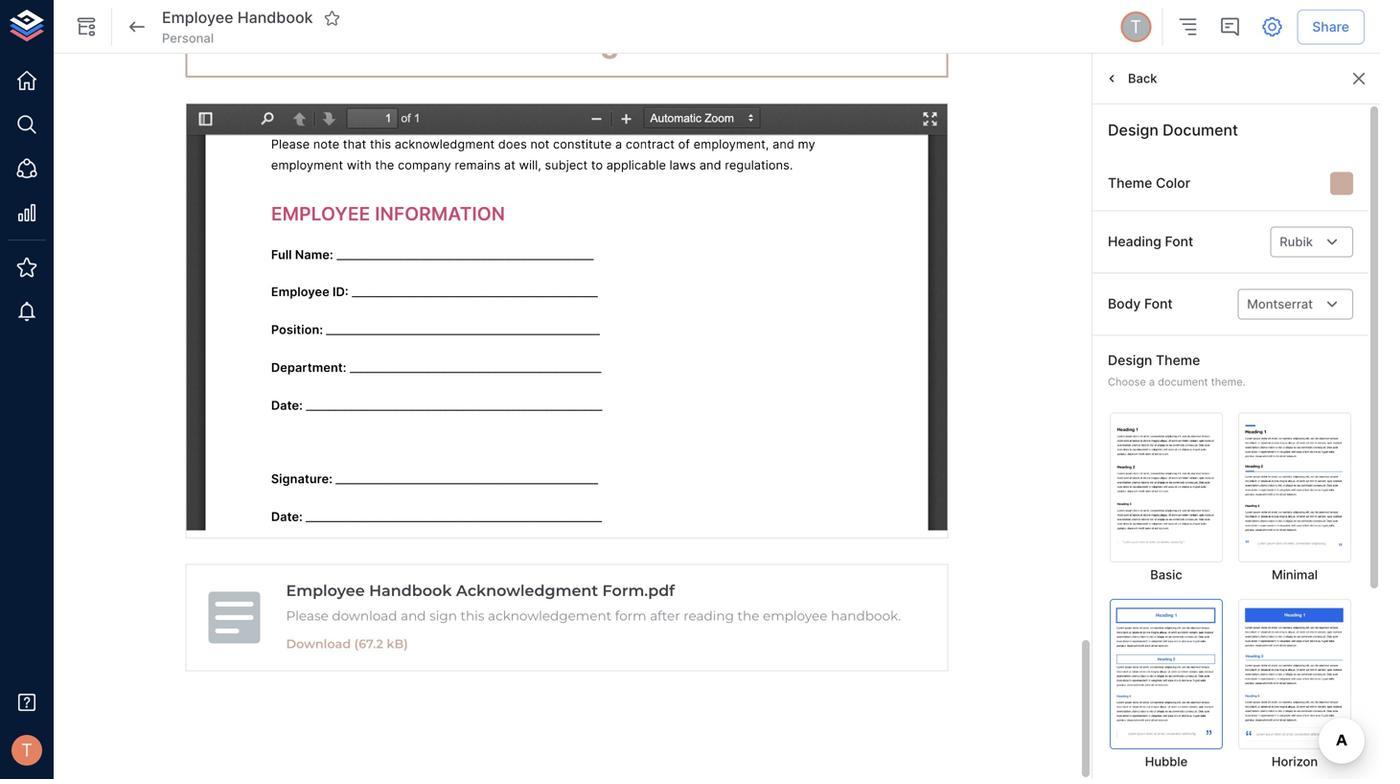 Task type: locate. For each thing, give the bounding box(es) containing it.
personal
[[162, 31, 214, 45]]

0 vertical spatial acknowledgment
[[436, 24, 699, 60]]

color
[[1156, 175, 1191, 191]]

1 vertical spatial theme
[[1156, 352, 1201, 369]]

employee handbook
[[162, 8, 313, 27]]

theme color
[[1108, 175, 1191, 191]]

body font
[[1108, 296, 1173, 312]]

montserrat button
[[1238, 289, 1354, 320]]

employee up please
[[286, 582, 365, 600]]

rubik
[[1280, 234, 1314, 249]]

handbook left the favorite icon
[[238, 8, 313, 27]]

handbook
[[238, 8, 313, 27], [369, 582, 452, 600]]

employee inside employee handbook acknowledgment form.pdf please download and sign this acknowledgement form after reading the employee handbook.
[[286, 582, 365, 600]]

1 vertical spatial design
[[1108, 352, 1153, 369]]

handbook.
[[831, 608, 901, 624]]

1 horizontal spatial t
[[1131, 16, 1142, 37]]

employee for employee handbook acknowledgment form.pdf please download and sign this acknowledgement form after reading the employee handbook.
[[286, 582, 365, 600]]

design inside design theme choose a document theme.
[[1108, 352, 1153, 369]]

font
[[1165, 234, 1194, 250], [1145, 296, 1173, 312]]

t button
[[1118, 9, 1155, 45], [6, 730, 48, 772]]

handbook for employee handbook acknowledgment form.pdf please download and sign this acknowledgement form after reading the employee handbook.
[[369, 582, 452, 600]]

design down back button
[[1108, 121, 1159, 140]]

0 horizontal spatial employee
[[162, 8, 233, 27]]

1 vertical spatial handbook
[[369, 582, 452, 600]]

handbook up and
[[369, 582, 452, 600]]

after
[[650, 608, 680, 624]]

design up choose
[[1108, 352, 1153, 369]]

1 design from the top
[[1108, 121, 1159, 140]]

back
[[1129, 71, 1158, 86]]

0 vertical spatial font
[[1165, 234, 1194, 250]]

theme inside design theme choose a document theme.
[[1156, 352, 1201, 369]]

sign
[[430, 608, 457, 624]]

the
[[738, 608, 760, 624]]

1 horizontal spatial handbook
[[369, 582, 452, 600]]

0 vertical spatial design
[[1108, 121, 1159, 140]]

acknowledgement
[[488, 608, 612, 624]]

document
[[1158, 376, 1209, 388]]

handbook inside employee handbook acknowledgment form.pdf please download and sign this acknowledgement form after reading the employee handbook.
[[369, 582, 452, 600]]

1 vertical spatial t button
[[6, 730, 48, 772]]

font right the heading
[[1165, 234, 1194, 250]]

0 vertical spatial t button
[[1118, 9, 1155, 45]]

design for design document
[[1108, 121, 1159, 140]]

0 vertical spatial t
[[1131, 16, 1142, 37]]

2 design from the top
[[1108, 352, 1153, 369]]

theme
[[1108, 175, 1153, 191], [1156, 352, 1201, 369]]

employee
[[162, 8, 233, 27], [286, 582, 365, 600]]

0 vertical spatial theme
[[1108, 175, 1153, 191]]

0 vertical spatial handbook
[[238, 8, 313, 27]]

1 vertical spatial font
[[1145, 296, 1173, 312]]

font right body
[[1145, 296, 1173, 312]]

theme up document
[[1156, 352, 1201, 369]]

1 horizontal spatial employee
[[286, 582, 365, 600]]

download
[[286, 637, 351, 652]]

horizon
[[1272, 754, 1319, 769]]

theme left color
[[1108, 175, 1153, 191]]

acknowledgment
[[436, 24, 699, 60], [456, 582, 598, 600]]

employee for employee handbook
[[162, 8, 233, 27]]

employee up personal
[[162, 8, 233, 27]]

design
[[1108, 121, 1159, 140], [1108, 352, 1153, 369]]

t
[[1131, 16, 1142, 37], [21, 740, 32, 761]]

design for design theme choose a document theme.
[[1108, 352, 1153, 369]]

0 vertical spatial employee
[[162, 8, 233, 27]]

1 horizontal spatial t button
[[1118, 9, 1155, 45]]

handbook for employee handbook
[[238, 8, 313, 27]]

0 horizontal spatial t button
[[6, 730, 48, 772]]

comments image
[[1219, 15, 1242, 38]]

1 vertical spatial employee
[[286, 582, 365, 600]]

employee
[[763, 608, 828, 624]]

0 horizontal spatial handbook
[[238, 8, 313, 27]]

theme.
[[1212, 376, 1246, 388]]

personal link
[[162, 30, 214, 47]]

favorite image
[[324, 9, 341, 27]]

1 vertical spatial acknowledgment
[[456, 582, 598, 600]]

0 horizontal spatial t
[[21, 740, 32, 761]]

1 horizontal spatial theme
[[1156, 352, 1201, 369]]

1 vertical spatial t
[[21, 740, 32, 761]]



Task type: describe. For each thing, give the bounding box(es) containing it.
table of contents image
[[1177, 15, 1200, 38]]

this
[[461, 608, 485, 624]]

design document
[[1108, 121, 1239, 140]]

kb
[[387, 637, 404, 652]]

basic
[[1151, 568, 1183, 582]]

rubik button
[[1271, 227, 1354, 257]]

67.2
[[359, 637, 383, 652]]

share
[[1313, 18, 1350, 35]]

and
[[401, 608, 426, 624]]

font for body font
[[1145, 296, 1173, 312]]

back button
[[1101, 64, 1163, 93]]

reading
[[684, 608, 734, 624]]

choose
[[1108, 376, 1147, 388]]

)
[[404, 637, 408, 652]]

(
[[354, 637, 359, 652]]

form.pdf
[[603, 582, 675, 600]]

heading font
[[1108, 234, 1194, 250]]

please
[[286, 608, 329, 624]]

acknowledgment inside employee handbook acknowledgment form.pdf please download and sign this acknowledgement form after reading the employee handbook.
[[456, 582, 598, 600]]

show wiki image
[[75, 15, 98, 38]]

heading
[[1108, 234, 1162, 250]]

settings image
[[1261, 15, 1284, 38]]

form
[[615, 608, 647, 624]]

document
[[1163, 121, 1239, 140]]

minimal
[[1272, 568, 1318, 582]]

font for heading font
[[1165, 234, 1194, 250]]

employee handbook acknowledgment form.pdf please download and sign this acknowledgement form after reading the employee handbook.
[[286, 582, 901, 624]]

go back image
[[126, 15, 149, 38]]

download
[[332, 608, 397, 624]]

hubble
[[1146, 754, 1188, 769]]

design theme choose a document theme.
[[1108, 352, 1246, 388]]

a
[[1150, 376, 1155, 388]]

download ( 67.2 kb )
[[286, 637, 408, 652]]

share button
[[1298, 9, 1365, 44]]

body
[[1108, 296, 1141, 312]]

0 horizontal spatial theme
[[1108, 175, 1153, 191]]

montserrat
[[1248, 297, 1314, 312]]



Task type: vqa. For each thing, say whether or not it's contained in the screenshot.
Theme Color
yes



